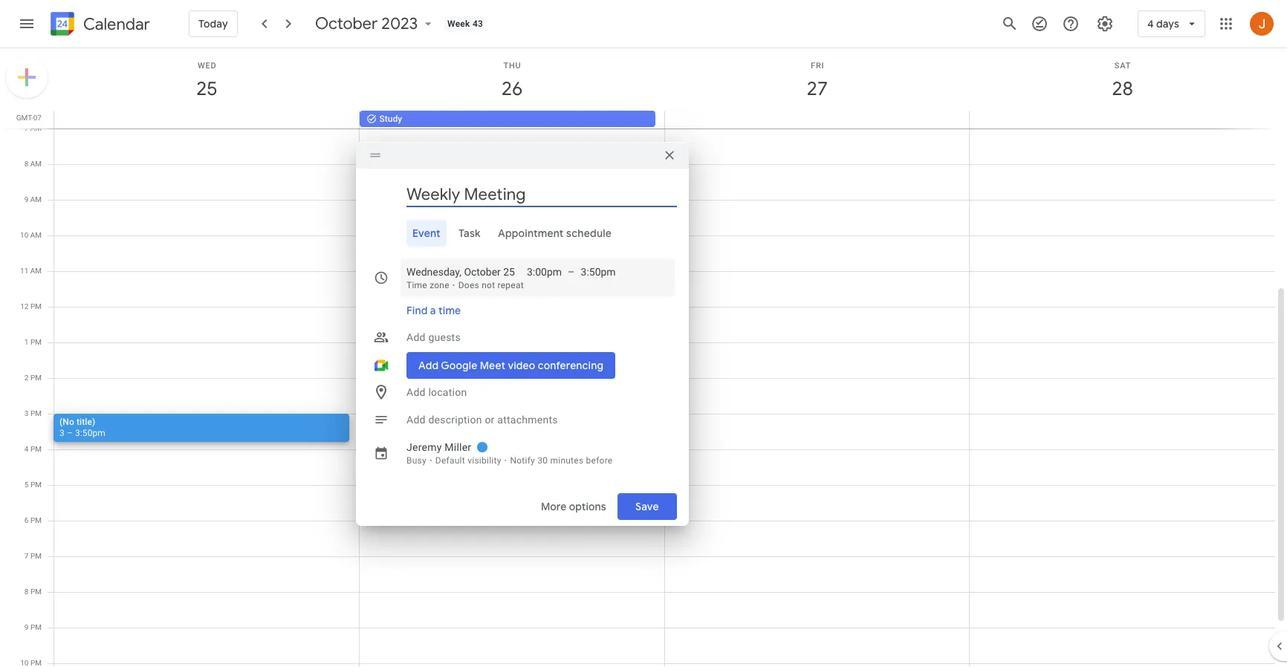 Task type: vqa. For each thing, say whether or not it's contained in the screenshot.
the 9 PM to the bottom
no



Task type: locate. For each thing, give the bounding box(es) containing it.
9 up 10
[[24, 196, 28, 204]]

0 horizontal spatial 4
[[24, 445, 29, 454]]

pm down 3 pm
[[30, 445, 42, 454]]

5 am from the top
[[30, 267, 42, 275]]

3:00pm – 3:50pm
[[527, 266, 616, 278]]

9 down 8 pm
[[24, 624, 29, 632]]

am for 10 am
[[30, 231, 42, 239]]

3 inside (no title) 3 – 3:50pm
[[59, 428, 65, 439]]

3 down "(no"
[[59, 428, 65, 439]]

8 am
[[24, 160, 42, 168]]

0 vertical spatial 7
[[24, 124, 28, 132]]

4 left days
[[1148, 17, 1154, 30]]

7 down 6
[[24, 552, 29, 561]]

event button
[[407, 220, 447, 246]]

jeremy miller
[[407, 441, 472, 453]]

4 am from the top
[[30, 231, 42, 239]]

9 for 9 pm
[[24, 624, 29, 632]]

7 down gmt-
[[24, 124, 28, 132]]

2 vertical spatial add
[[407, 414, 426, 426]]

2 add from the top
[[407, 386, 426, 398]]

8 pm from the top
[[30, 552, 42, 561]]

0 horizontal spatial 25
[[195, 77, 217, 101]]

sat 28
[[1111, 61, 1133, 101]]

(no
[[59, 417, 74, 427]]

5
[[24, 481, 29, 489]]

pm left "(no"
[[30, 410, 42, 418]]

– down "(no"
[[67, 428, 73, 439]]

3:50pm down the title)
[[75, 428, 106, 439]]

Add title text field
[[407, 183, 677, 206]]

43
[[473, 19, 483, 29]]

add up the jeremy
[[407, 414, 426, 426]]

am up 9 am
[[30, 160, 42, 168]]

am for 8 am
[[30, 160, 42, 168]]

add location
[[407, 386, 467, 398]]

pm right 6
[[30, 517, 42, 525]]

grid
[[0, 48, 1288, 668]]

1 vertical spatial 9
[[24, 624, 29, 632]]

pm right the 5 in the bottom left of the page
[[30, 481, 42, 489]]

1 add from the top
[[407, 331, 426, 343]]

guests
[[429, 331, 461, 343]]

0 vertical spatial 9
[[24, 196, 28, 204]]

3 am from the top
[[30, 196, 42, 204]]

3:50pm
[[581, 266, 616, 278], [75, 428, 106, 439]]

9
[[24, 196, 28, 204], [24, 624, 29, 632]]

add for add guests
[[407, 331, 426, 343]]

before
[[586, 455, 613, 466]]

pm right 2 on the bottom
[[30, 374, 42, 382]]

or
[[485, 414, 495, 426]]

find a time button
[[401, 297, 467, 324]]

3
[[24, 410, 29, 418], [59, 428, 65, 439]]

0 vertical spatial 8
[[24, 160, 28, 168]]

pm right 12
[[30, 303, 42, 311]]

pm for 8 pm
[[30, 588, 42, 596]]

gmt-
[[16, 114, 33, 122]]

zone
[[430, 280, 450, 290]]

1 vertical spatial october
[[464, 266, 501, 278]]

not
[[482, 280, 495, 290]]

october up not
[[464, 266, 501, 278]]

1 horizontal spatial 4
[[1148, 17, 1154, 30]]

1 pm from the top
[[30, 303, 42, 311]]

2 8 from the top
[[24, 588, 29, 596]]

4 for 4 pm
[[24, 445, 29, 454]]

2023
[[381, 13, 418, 34]]

3 cell from the left
[[970, 111, 1275, 129]]

add for add description or attachments
[[407, 414, 426, 426]]

1 7 from the top
[[24, 124, 28, 132]]

2 pm from the top
[[30, 338, 42, 346]]

to element
[[568, 264, 575, 279]]

pm for 9 pm
[[30, 624, 42, 632]]

0 vertical spatial 3
[[24, 410, 29, 418]]

3 down 2 on the bottom
[[24, 410, 29, 418]]

task button
[[453, 220, 487, 246]]

0 horizontal spatial october
[[315, 13, 378, 34]]

pm down 8 pm
[[30, 624, 42, 632]]

25 inside wed 25
[[195, 77, 217, 101]]

2 pm
[[24, 374, 42, 382]]

7 for 7 pm
[[24, 552, 29, 561]]

does not repeat
[[459, 280, 524, 290]]

8 up 9 am
[[24, 160, 28, 168]]

4 inside dropdown button
[[1148, 17, 1154, 30]]

grid containing 25
[[0, 48, 1288, 668]]

1 8 from the top
[[24, 160, 28, 168]]

10 pm from the top
[[30, 624, 42, 632]]

6 pm
[[24, 517, 42, 525]]

location
[[429, 386, 467, 398]]

0 vertical spatial 3:50pm
[[581, 266, 616, 278]]

3 add from the top
[[407, 414, 426, 426]]

notify 30 minutes before
[[510, 455, 613, 466]]

notify
[[510, 455, 535, 466]]

6 pm from the top
[[30, 481, 42, 489]]

add description or attachments
[[407, 414, 558, 426]]

0 vertical spatial 25
[[195, 77, 217, 101]]

october
[[315, 13, 378, 34], [464, 266, 501, 278]]

am for 7 am
[[30, 124, 42, 132]]

study button
[[359, 111, 656, 127]]

3 pm from the top
[[30, 374, 42, 382]]

4 days button
[[1138, 6, 1206, 42]]

sat
[[1115, 61, 1132, 71]]

– inside (no title) 3 – 3:50pm
[[67, 428, 73, 439]]

0 horizontal spatial –
[[67, 428, 73, 439]]

jeremy
[[407, 441, 442, 453]]

tab list
[[368, 220, 677, 246]]

cell down 28 link
[[970, 111, 1275, 129]]

7 pm from the top
[[30, 517, 42, 525]]

add left the location
[[407, 386, 426, 398]]

cell
[[54, 111, 359, 129], [665, 111, 970, 129], [970, 111, 1275, 129]]

1 9 from the top
[[24, 196, 28, 204]]

0 horizontal spatial 3
[[24, 410, 29, 418]]

4 up the 5 in the bottom left of the page
[[24, 445, 29, 454]]

settings menu image
[[1097, 15, 1114, 33]]

4
[[1148, 17, 1154, 30], [24, 445, 29, 454]]

pm right 1
[[30, 338, 42, 346]]

1 vertical spatial 3
[[59, 428, 65, 439]]

add down find
[[407, 331, 426, 343]]

4 pm from the top
[[30, 410, 42, 418]]

8 down 7 pm
[[24, 588, 29, 596]]

minutes
[[550, 455, 584, 466]]

25
[[195, 77, 217, 101], [503, 266, 515, 278]]

calendar element
[[48, 9, 150, 42]]

pm down 7 pm
[[30, 588, 42, 596]]

title)
[[77, 417, 95, 427]]

week
[[448, 19, 470, 29]]

1 vertical spatial 8
[[24, 588, 29, 596]]

pm up 8 pm
[[30, 552, 42, 561]]

1 vertical spatial 4
[[24, 445, 29, 454]]

gmt-07
[[16, 114, 42, 122]]

1 vertical spatial add
[[407, 386, 426, 398]]

1 horizontal spatial 3:50pm
[[581, 266, 616, 278]]

visibility
[[468, 455, 502, 466]]

add inside dropdown button
[[407, 331, 426, 343]]

1 am from the top
[[30, 124, 42, 132]]

2 9 from the top
[[24, 624, 29, 632]]

7 pm
[[24, 552, 42, 561]]

october left 2023
[[315, 13, 378, 34]]

3:00pm
[[527, 266, 562, 278]]

calendar
[[83, 14, 150, 35]]

schedule
[[567, 226, 612, 240]]

0 horizontal spatial 3:50pm
[[75, 428, 106, 439]]

1 horizontal spatial 25
[[503, 266, 515, 278]]

25 down wed
[[195, 77, 217, 101]]

cell down 25 link
[[54, 111, 359, 129]]

am right 11
[[30, 267, 42, 275]]

1 horizontal spatial –
[[568, 266, 575, 278]]

8
[[24, 160, 28, 168], [24, 588, 29, 596]]

5 pm
[[24, 481, 42, 489]]

tab list containing event
[[368, 220, 677, 246]]

12 pm
[[20, 303, 42, 311]]

2 am from the top
[[30, 160, 42, 168]]

a
[[430, 304, 436, 317]]

1 horizontal spatial 3
[[59, 428, 65, 439]]

cell down 27 link
[[665, 111, 970, 129]]

1 vertical spatial 7
[[24, 552, 29, 561]]

9 pm from the top
[[30, 588, 42, 596]]

am down 8 am
[[30, 196, 42, 204]]

pm for 1 pm
[[30, 338, 42, 346]]

add
[[407, 331, 426, 343], [407, 386, 426, 398], [407, 414, 426, 426]]

pm for 3 pm
[[30, 410, 42, 418]]

1 vertical spatial 3:50pm
[[75, 428, 106, 439]]

25 up repeat
[[503, 266, 515, 278]]

– right 3:00pm
[[568, 266, 575, 278]]

0 vertical spatial 4
[[1148, 17, 1154, 30]]

task
[[459, 226, 481, 240]]

main drawer image
[[18, 15, 36, 33]]

3:50pm right to element
[[581, 266, 616, 278]]

28 link
[[1106, 72, 1140, 106]]

27
[[806, 77, 827, 101]]

9 am
[[24, 196, 42, 204]]

5 pm from the top
[[30, 445, 42, 454]]

am down 07
[[30, 124, 42, 132]]

pm
[[30, 303, 42, 311], [30, 338, 42, 346], [30, 374, 42, 382], [30, 410, 42, 418], [30, 445, 42, 454], [30, 481, 42, 489], [30, 517, 42, 525], [30, 552, 42, 561], [30, 588, 42, 596], [30, 624, 42, 632]]

2 7 from the top
[[24, 552, 29, 561]]

1 vertical spatial –
[[67, 428, 73, 439]]

week 43
[[448, 19, 483, 29]]

4 days
[[1148, 17, 1180, 30]]

0 vertical spatial add
[[407, 331, 426, 343]]

07
[[33, 114, 42, 122]]

am right 10
[[30, 231, 42, 239]]

am
[[30, 124, 42, 132], [30, 160, 42, 168], [30, 196, 42, 204], [30, 231, 42, 239], [30, 267, 42, 275]]



Task type: describe. For each thing, give the bounding box(es) containing it.
miller
[[445, 441, 472, 453]]

0 vertical spatial october
[[315, 13, 378, 34]]

study row
[[48, 111, 1288, 129]]

today button
[[189, 6, 238, 42]]

today
[[199, 17, 228, 30]]

2
[[24, 374, 29, 382]]

3:50pm inside (no title) 3 – 3:50pm
[[75, 428, 106, 439]]

2 cell from the left
[[665, 111, 970, 129]]

days
[[1157, 17, 1180, 30]]

default visibility
[[436, 455, 502, 466]]

1
[[24, 338, 29, 346]]

9 for 9 am
[[24, 196, 28, 204]]

pm for 4 pm
[[30, 445, 42, 454]]

repeat
[[498, 280, 524, 290]]

study
[[380, 114, 402, 124]]

26
[[501, 77, 522, 101]]

30
[[538, 455, 548, 466]]

25 link
[[190, 72, 224, 106]]

6
[[24, 517, 29, 525]]

10
[[20, 231, 28, 239]]

attachments
[[498, 414, 558, 426]]

october 2023 button
[[309, 13, 442, 34]]

appointment schedule
[[498, 226, 612, 240]]

10 am
[[20, 231, 42, 239]]

8 pm
[[24, 588, 42, 596]]

26 link
[[495, 72, 529, 106]]

does
[[459, 280, 480, 290]]

9 pm
[[24, 624, 42, 632]]

(no title) 3 – 3:50pm
[[59, 417, 106, 439]]

find a time
[[407, 304, 461, 317]]

pm for 6 pm
[[30, 517, 42, 525]]

wed 25
[[195, 61, 217, 101]]

1 cell from the left
[[54, 111, 359, 129]]

pm for 2 pm
[[30, 374, 42, 382]]

wednesday, october 25
[[407, 266, 515, 278]]

3 pm
[[24, 410, 42, 418]]

appointment schedule button
[[492, 220, 618, 246]]

thu
[[504, 61, 522, 71]]

appointment
[[498, 226, 564, 240]]

busy
[[407, 455, 427, 466]]

1 vertical spatial 25
[[503, 266, 515, 278]]

11 am
[[20, 267, 42, 275]]

7 am
[[24, 124, 42, 132]]

pm for 7 pm
[[30, 552, 42, 561]]

1 horizontal spatial october
[[464, 266, 501, 278]]

description
[[429, 414, 482, 426]]

4 pm
[[24, 445, 42, 454]]

add guests button
[[401, 324, 677, 351]]

am for 9 am
[[30, 196, 42, 204]]

1 pm
[[24, 338, 42, 346]]

time
[[407, 280, 427, 290]]

fri 27
[[806, 61, 827, 101]]

time zone
[[407, 280, 450, 290]]

8 for 8 pm
[[24, 588, 29, 596]]

11
[[20, 267, 28, 275]]

find
[[407, 304, 428, 317]]

8 for 8 am
[[24, 160, 28, 168]]

0 vertical spatial –
[[568, 266, 575, 278]]

wed
[[198, 61, 217, 71]]

fri
[[811, 61, 825, 71]]

27 link
[[801, 72, 835, 106]]

28
[[1111, 77, 1133, 101]]

add guests
[[407, 331, 461, 343]]

am for 11 am
[[30, 267, 42, 275]]

7 for 7 am
[[24, 124, 28, 132]]

4 for 4 days
[[1148, 17, 1154, 30]]

calendar heading
[[80, 14, 150, 35]]

event
[[413, 226, 441, 240]]

wednesday,
[[407, 266, 462, 278]]

add for add location
[[407, 386, 426, 398]]

october 2023
[[315, 13, 418, 34]]

default
[[436, 455, 465, 466]]

pm for 5 pm
[[30, 481, 42, 489]]

12
[[20, 303, 29, 311]]

thu 26
[[501, 61, 522, 101]]

time
[[439, 304, 461, 317]]

pm for 12 pm
[[30, 303, 42, 311]]



